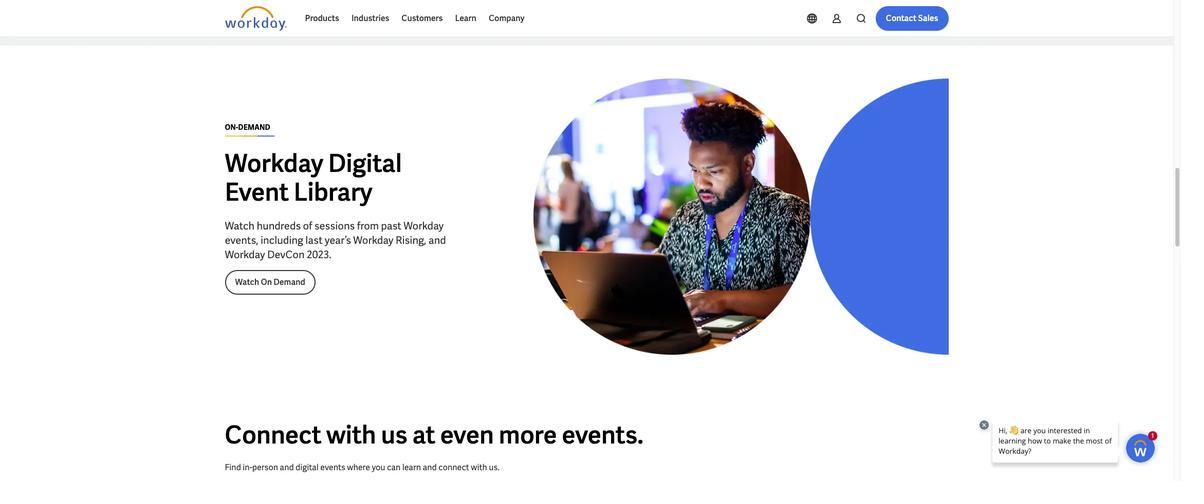 Task type: vqa. For each thing, say whether or not it's contained in the screenshot.
'A'
no



Task type: describe. For each thing, give the bounding box(es) containing it.
connect
[[225, 420, 322, 452]]

on-demand
[[225, 123, 270, 132]]

demand
[[238, 123, 270, 132]]

past
[[381, 220, 402, 233]]

sales
[[919, 13, 939, 24]]

year's
[[325, 234, 351, 247]]

can
[[387, 463, 401, 474]]

you
[[372, 463, 385, 474]]

at
[[413, 420, 436, 452]]

even
[[440, 420, 494, 452]]

sessions
[[315, 220, 355, 233]]

learn button
[[449, 6, 483, 31]]

of
[[303, 220, 312, 233]]

from
[[357, 220, 379, 233]]

products
[[305, 13, 339, 24]]

events
[[321, 463, 346, 474]]

0 vertical spatial with
[[327, 420, 376, 452]]

watch for watch on demand
[[235, 277, 259, 288]]

1 horizontal spatial with
[[471, 463, 487, 474]]

including
[[261, 234, 303, 247]]

rising,
[[396, 234, 427, 247]]

and inside watch hundreds of sessions from past workday events, including last year's workday rising, and workday devcon 2023.
[[429, 234, 446, 247]]

connect with us at even more events.
[[225, 420, 644, 452]]

devcon
[[267, 248, 305, 262]]

customers button
[[396, 6, 449, 31]]

customers
[[402, 13, 443, 24]]

events.
[[562, 420, 644, 452]]

find
[[225, 463, 241, 474]]

industries button
[[346, 6, 396, 31]]

2023.
[[307, 248, 332, 262]]

learn
[[403, 463, 421, 474]]

watch on demand link
[[225, 270, 316, 295]]

workday down the "from"
[[353, 234, 394, 247]]

library
[[294, 176, 373, 208]]

and right 'learn'
[[423, 463, 437, 474]]

workday down events,
[[225, 248, 265, 262]]

company
[[489, 13, 525, 24]]

event
[[225, 176, 289, 208]]

company button
[[483, 6, 531, 31]]

products button
[[299, 6, 346, 31]]



Task type: locate. For each thing, give the bounding box(es) containing it.
workday up rising, on the left of page
[[404, 220, 444, 233]]

watch inside watch hundreds of sessions from past workday events, including last year's workday rising, and workday devcon 2023.
[[225, 220, 255, 233]]

watch up events,
[[225, 220, 255, 233]]

on
[[261, 277, 272, 288]]

with left us.
[[471, 463, 487, 474]]

contact sales
[[886, 13, 939, 24]]

and left digital
[[280, 463, 294, 474]]

watch
[[225, 220, 255, 233], [235, 277, 259, 288]]

workday digital event library
[[225, 148, 402, 208]]

events,
[[225, 234, 258, 247]]

go to the homepage image
[[225, 6, 287, 31]]

with
[[327, 420, 376, 452], [471, 463, 487, 474]]

more
[[499, 420, 557, 452]]

workday
[[225, 148, 323, 179], [404, 220, 444, 233], [353, 234, 394, 247], [225, 248, 265, 262]]

digital
[[328, 148, 402, 179]]

watch left on
[[235, 277, 259, 288]]

on-
[[225, 123, 238, 132]]

contact
[[886, 13, 917, 24]]

find in-person and digital events where you can learn and connect with us.
[[225, 463, 500, 474]]

1 vertical spatial watch
[[235, 277, 259, 288]]

us.
[[489, 463, 500, 474]]

person
[[252, 463, 278, 474]]

demand
[[274, 277, 305, 288]]

and
[[429, 234, 446, 247], [280, 463, 294, 474], [423, 463, 437, 474]]

0 horizontal spatial with
[[327, 420, 376, 452]]

us
[[381, 420, 408, 452]]

0 vertical spatial watch
[[225, 220, 255, 233]]

workday down demand
[[225, 148, 323, 179]]

1 vertical spatial with
[[471, 463, 487, 474]]

where
[[347, 463, 370, 474]]

watch hundreds of sessions from past workday events, including last year's workday rising, and workday devcon 2023.
[[225, 220, 446, 262]]

learn
[[455, 13, 477, 24]]

watch for watch hundreds of sessions from past workday events, including last year's workday rising, and workday devcon 2023.
[[225, 220, 255, 233]]

in-
[[243, 463, 252, 474]]

last
[[306, 234, 323, 247]]

hundreds
[[257, 220, 301, 233]]

contact sales link
[[876, 6, 949, 31]]

workday inside workday digital event library
[[225, 148, 323, 179]]

watch on demand
[[235, 277, 305, 288]]

with up where
[[327, 420, 376, 452]]

industries
[[352, 13, 389, 24]]

connect
[[439, 463, 469, 474]]

man looking at laptop computer. image
[[534, 78, 949, 356]]

and right rising, on the left of page
[[429, 234, 446, 247]]

digital
[[296, 463, 319, 474]]

watch inside watch on demand link
[[235, 277, 259, 288]]



